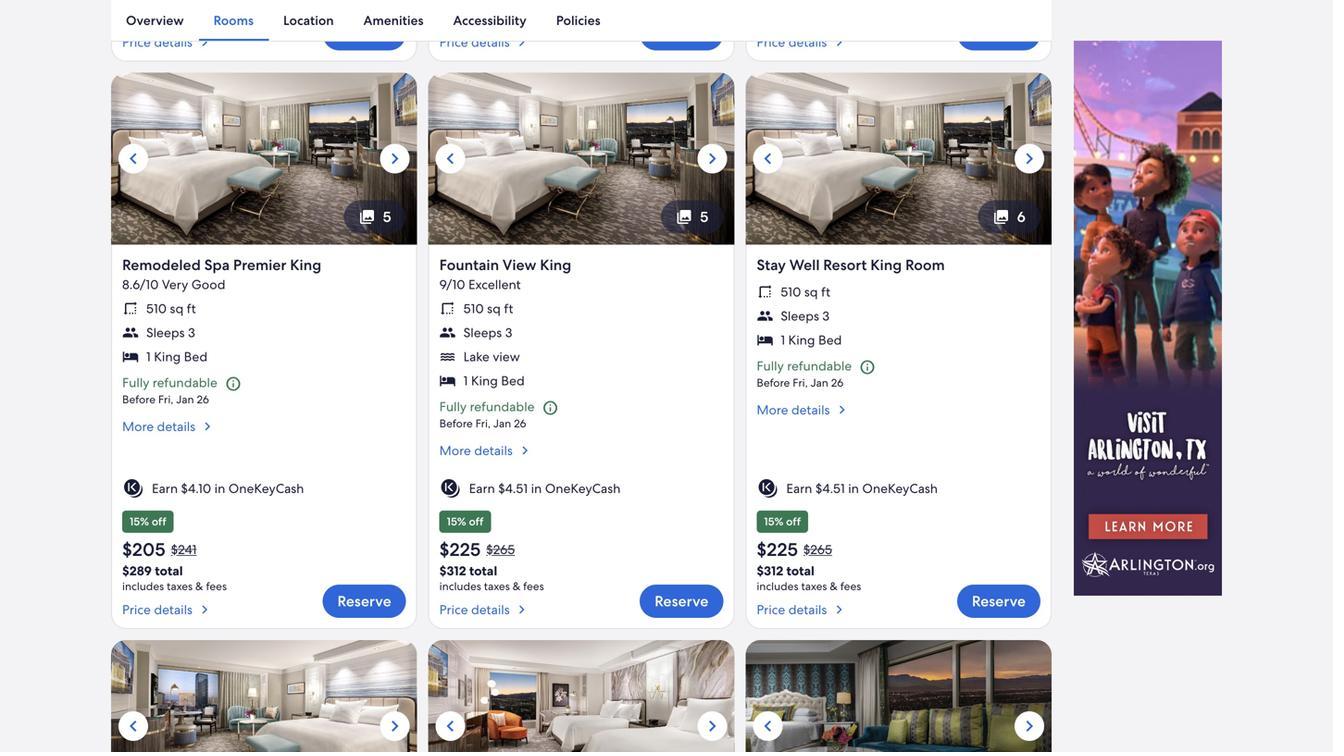 Task type: locate. For each thing, give the bounding box(es) containing it.
2 horizontal spatial before
[[757, 376, 790, 390]]

2 earn $4.51 in onekeycash from the left
[[786, 480, 938, 497]]

sleeps
[[781, 308, 819, 324], [146, 324, 185, 341], [464, 324, 502, 341]]

sleeps 3 down the "well"
[[781, 308, 830, 324]]

in for spa
[[214, 480, 225, 497]]

show next image image
[[384, 148, 406, 170], [701, 148, 723, 170], [1018, 148, 1041, 170], [384, 716, 406, 738], [701, 716, 723, 738], [1018, 716, 1041, 738]]

3
[[822, 308, 830, 324], [188, 324, 195, 341], [505, 324, 512, 341]]

fully
[[757, 358, 784, 374], [122, 374, 149, 391], [439, 398, 467, 415]]

1 horizontal spatial $265
[[804, 542, 832, 558]]

king left room at the right top of the page
[[870, 255, 902, 275]]

sleeps 3 down very
[[146, 324, 195, 341]]

king down very
[[154, 348, 181, 365]]

before fri, jan 26
[[757, 376, 844, 390], [122, 393, 209, 407], [439, 417, 526, 431]]

fully refundable
[[757, 358, 852, 374], [122, 374, 217, 391], [439, 398, 535, 415]]

2 vertical spatial jan
[[493, 417, 511, 431]]

1 horizontal spatial sleeps
[[464, 324, 502, 341]]

2 horizontal spatial 1
[[781, 332, 785, 348]]

bed down good
[[184, 348, 207, 365]]

5 right show all 5 images for remodeled spa premier king
[[383, 207, 391, 227]]

2 off from the left
[[469, 515, 484, 529]]

fees for fountain view king
[[523, 580, 544, 594]]

2 horizontal spatial more details
[[757, 402, 830, 418]]

3 15% from the left
[[764, 515, 783, 529]]

1 horizontal spatial sq
[[487, 300, 501, 317]]

default theme image
[[122, 478, 144, 500], [757, 478, 779, 500]]

1 horizontal spatial $265 button
[[802, 542, 834, 558]]

2 horizontal spatial total
[[786, 563, 815, 580]]

1
[[781, 332, 785, 348], [146, 348, 151, 365], [464, 373, 468, 389]]

$225
[[439, 538, 481, 562], [757, 538, 798, 562]]

lake
[[464, 348, 490, 365]]

0 horizontal spatial 1 king bed list item
[[122, 348, 406, 365]]

1 horizontal spatial sleeps 3 list item
[[439, 324, 723, 341]]

1 horizontal spatial 1 king bed list item
[[439, 373, 723, 389]]

$289
[[122, 563, 152, 580]]

before for $225
[[439, 417, 473, 431]]

5 right the show all 5 images for fountain view king
[[700, 207, 709, 227]]

2 $225 $265 $312 total includes taxes & fees from the left
[[757, 538, 861, 594]]

2 horizontal spatial onekeycash
[[862, 480, 938, 497]]

1 horizontal spatial refundable
[[470, 398, 535, 415]]

1 horizontal spatial more details button
[[439, 443, 723, 459]]

0 horizontal spatial more details button
[[122, 418, 406, 435]]

0 horizontal spatial $265 button
[[484, 542, 517, 558]]

includes taxes & fees
[[122, 11, 227, 26], [439, 11, 544, 26]]

2 vertical spatial 26
[[514, 417, 526, 431]]

details
[[154, 34, 192, 50], [471, 34, 510, 50], [788, 34, 827, 50], [791, 402, 830, 418], [157, 418, 195, 435], [474, 443, 513, 459], [154, 602, 192, 618], [471, 602, 510, 618], [788, 602, 827, 618]]

taxes
[[167, 11, 193, 26], [484, 11, 510, 26], [167, 580, 193, 594], [484, 580, 510, 594], [801, 580, 827, 594]]

$241 button
[[169, 542, 199, 558]]

0 horizontal spatial 15% off
[[130, 515, 166, 529]]

0 horizontal spatial $265
[[486, 542, 515, 558]]

ft for $205
[[187, 300, 196, 317]]

2 $265 button from the left
[[802, 542, 834, 558]]

room
[[905, 255, 945, 275]]

1 in from the left
[[214, 480, 225, 497]]

sleeps down very
[[146, 324, 185, 341]]

2 horizontal spatial 15%
[[764, 515, 783, 529]]

$4.51 for fountain view king
[[498, 480, 528, 497]]

0 horizontal spatial sq
[[170, 300, 184, 317]]

location
[[283, 12, 334, 29]]

0 horizontal spatial before fri, jan 26
[[122, 393, 209, 407]]

more details button
[[757, 402, 1041, 418], [122, 418, 406, 435], [439, 443, 723, 459]]

2 $4.51 from the left
[[815, 480, 845, 497]]

2 total from the left
[[469, 563, 497, 580]]

taxes inside $205 $241 $289 total includes taxes & fees
[[167, 580, 193, 594]]

price details button
[[122, 26, 227, 50], [439, 26, 544, 50], [757, 26, 861, 50], [122, 594, 227, 618], [439, 594, 544, 618], [757, 594, 861, 618]]

fri,
[[793, 376, 808, 390], [158, 393, 173, 407], [475, 417, 491, 431]]

1 horizontal spatial includes taxes & fees
[[439, 11, 544, 26]]

1 includes taxes & fees from the left
[[122, 11, 227, 26]]

2 $265 from the left
[[804, 542, 832, 558]]

earn $4.51 in onekeycash for stay well resort king room
[[786, 480, 938, 497]]

fully refundable for $205
[[122, 374, 217, 391]]

1 default theme image from the left
[[122, 478, 144, 500]]

policies link
[[541, 0, 615, 41]]

1 horizontal spatial total
[[469, 563, 497, 580]]

0 horizontal spatial total
[[155, 563, 183, 580]]

1 horizontal spatial $225 $265 $312 total includes taxes & fees
[[757, 538, 861, 594]]

1 $265 from the left
[[486, 542, 515, 558]]

onekeycash
[[228, 480, 304, 497], [545, 480, 621, 497], [862, 480, 938, 497]]

1 down lake
[[464, 373, 468, 389]]

premium bedding, pillowtop beds, minibar, in-room safe image for fountain view king
[[428, 73, 734, 245]]

1 king bed list item down lake view list item
[[439, 373, 723, 389]]

resort
[[823, 255, 867, 275]]

15% off
[[130, 515, 166, 529], [447, 515, 484, 529], [764, 515, 801, 529]]

1 horizontal spatial 5 button
[[661, 200, 723, 234]]

0 horizontal spatial bed
[[184, 348, 207, 365]]

510 sq ft
[[781, 284, 830, 300], [146, 300, 196, 317], [464, 300, 513, 317]]

1 king bed list item down good
[[122, 348, 406, 365]]

0 horizontal spatial refundable
[[153, 374, 217, 391]]

1 horizontal spatial jan
[[493, 417, 511, 431]]

refundable for $205
[[153, 374, 217, 391]]

sq down the "well"
[[804, 284, 818, 300]]

1 $225 $265 $312 total includes taxes & fees from the left
[[439, 538, 544, 594]]

reserve
[[337, 24, 391, 43], [655, 24, 709, 43], [972, 24, 1026, 43], [337, 592, 391, 611], [655, 592, 709, 611], [972, 592, 1026, 611]]

510 down excellent
[[464, 300, 484, 317]]

view
[[493, 348, 520, 365]]

1 $265 button from the left
[[484, 542, 517, 558]]

in for view
[[531, 480, 542, 497]]

accessibility
[[453, 12, 527, 29]]

0 vertical spatial jan
[[811, 376, 828, 390]]

1 horizontal spatial before
[[439, 417, 473, 431]]

0 horizontal spatial more
[[122, 418, 154, 435]]

2 horizontal spatial fully refundable
[[757, 358, 852, 374]]

3 down "resort" on the top
[[822, 308, 830, 324]]

$225 for fountain view king
[[439, 538, 481, 562]]

2 horizontal spatial sleeps 3 list item
[[757, 308, 1041, 324]]

510 for $205
[[146, 300, 167, 317]]

1 $225 from the left
[[439, 538, 481, 562]]

0 horizontal spatial ft
[[187, 300, 196, 317]]

medium image
[[831, 34, 847, 50], [834, 402, 850, 418], [196, 602, 213, 618]]

2 $225 from the left
[[757, 538, 798, 562]]

1 king bed down the "well"
[[781, 332, 842, 348]]

fees
[[206, 11, 227, 26], [523, 11, 544, 26], [206, 580, 227, 594], [523, 580, 544, 594], [840, 580, 861, 594]]

bed down "resort" on the top
[[818, 332, 842, 348]]

ft
[[821, 284, 830, 300], [187, 300, 196, 317], [504, 300, 513, 317]]

1 horizontal spatial fully
[[439, 398, 467, 415]]

1 horizontal spatial earn $4.51 in onekeycash
[[786, 480, 938, 497]]

fully refundable for $225
[[439, 398, 535, 415]]

sq down excellent
[[487, 300, 501, 317]]

1 horizontal spatial fully refundable
[[439, 398, 535, 415]]

1 $4.51 from the left
[[498, 480, 528, 497]]

fri, for $205
[[158, 393, 173, 407]]

ft down very
[[187, 300, 196, 317]]

0 vertical spatial 26
[[831, 376, 844, 390]]

3 for $205
[[188, 324, 195, 341]]

sleeps 3 list item
[[757, 308, 1041, 324], [122, 324, 406, 341], [439, 324, 723, 341]]

king right view
[[540, 255, 571, 275]]

510 sq ft down excellent
[[464, 300, 513, 317]]

bed
[[818, 332, 842, 348], [184, 348, 207, 365], [501, 373, 525, 389]]

9/10
[[439, 276, 465, 293]]

1 5 from the left
[[383, 207, 391, 227]]

sleeps 3 list item down room at the right top of the page
[[757, 308, 1041, 324]]

3 up the view
[[505, 324, 512, 341]]

more for $225
[[439, 443, 471, 459]]

0 horizontal spatial sleeps 3
[[146, 324, 195, 341]]

1 horizontal spatial 15%
[[447, 515, 466, 529]]

15% off for remodeled
[[130, 515, 166, 529]]

0 horizontal spatial fully
[[122, 374, 149, 391]]

2 earn from the left
[[469, 480, 495, 497]]

$312
[[439, 563, 466, 580], [757, 563, 783, 580]]

510 down 8.6/10
[[146, 300, 167, 317]]

510 sq ft list item
[[757, 284, 1041, 300], [122, 300, 406, 317], [439, 300, 723, 317]]

2 horizontal spatial ft
[[821, 284, 830, 300]]

0 horizontal spatial jan
[[176, 393, 194, 407]]

earn for remodeled
[[152, 480, 178, 497]]

& inside $205 $241 $289 total includes taxes & fees
[[195, 580, 203, 594]]

2 in from the left
[[531, 480, 542, 497]]

2 horizontal spatial 3
[[822, 308, 830, 324]]

510 down the "well"
[[781, 284, 801, 300]]

0 horizontal spatial off
[[152, 515, 166, 529]]

medium image
[[196, 34, 213, 50], [513, 34, 530, 50], [199, 418, 216, 435], [516, 443, 533, 459], [513, 602, 530, 618], [831, 602, 847, 618]]

well
[[789, 255, 820, 275]]

2 5 button from the left
[[661, 200, 723, 234]]

1 king bed down lake view at the left
[[464, 373, 525, 389]]

1 $312 from the left
[[439, 563, 466, 580]]

reserve link
[[323, 17, 406, 50], [640, 17, 723, 50], [957, 17, 1041, 50], [323, 585, 406, 618], [640, 585, 723, 618], [957, 585, 1041, 618]]

0 horizontal spatial 5 button
[[344, 200, 406, 234]]

king down lake view at the left
[[471, 373, 498, 389]]

in
[[214, 480, 225, 497], [531, 480, 542, 497], [848, 480, 859, 497]]

1 horizontal spatial sleeps 3
[[464, 324, 512, 341]]

king right "premier"
[[290, 255, 321, 275]]

510 sq ft list item up lake view list item
[[439, 300, 723, 317]]

total
[[155, 563, 183, 580], [469, 563, 497, 580], [786, 563, 815, 580]]

2 vertical spatial before fri, jan 26
[[439, 417, 526, 431]]

1 earn from the left
[[152, 480, 178, 497]]

1 horizontal spatial default theme image
[[757, 478, 779, 500]]

1 down stay
[[781, 332, 785, 348]]

1 horizontal spatial 510 sq ft
[[464, 300, 513, 317]]

before fri, jan 26 for $205
[[122, 393, 209, 407]]

1 vertical spatial jan
[[176, 393, 194, 407]]

0 horizontal spatial fully refundable
[[122, 374, 217, 391]]

ft down "resort" on the top
[[821, 284, 830, 300]]

king
[[290, 255, 321, 275], [540, 255, 571, 275], [870, 255, 902, 275], [788, 332, 815, 348], [154, 348, 181, 365], [471, 373, 498, 389]]

2 horizontal spatial off
[[786, 515, 801, 529]]

sleeps 3 up lake view at the left
[[464, 324, 512, 341]]

0 horizontal spatial earn
[[152, 480, 178, 497]]

6 button
[[978, 200, 1041, 234]]

1 15% from the left
[[130, 515, 149, 529]]

1 king bed list item down room at the right top of the page
[[757, 332, 1041, 348]]

premium bedding, pillowtop beds, minibar, in-room safe image for remodeled spa premier king
[[111, 73, 417, 245]]

1 horizontal spatial bed
[[501, 373, 525, 389]]

0 horizontal spatial 510 sq ft list item
[[122, 300, 406, 317]]

0 horizontal spatial 510
[[146, 300, 167, 317]]

2 $312 from the left
[[757, 563, 783, 580]]

1 total from the left
[[155, 563, 183, 580]]

510 sq ft for $205
[[146, 300, 196, 317]]

1 king bed
[[781, 332, 842, 348], [146, 348, 207, 365], [464, 373, 525, 389]]

list
[[111, 0, 1052, 41], [757, 284, 1041, 348], [122, 300, 406, 365], [439, 300, 723, 389]]

0 vertical spatial before
[[757, 376, 790, 390]]

earn
[[152, 480, 178, 497], [469, 480, 495, 497], [786, 480, 812, 497]]

king inside remodeled spa premier king 8.6/10 very good
[[290, 255, 321, 275]]

510 sq ft down the "well"
[[781, 284, 830, 300]]

2 15% from the left
[[447, 515, 466, 529]]

1 vertical spatial 26
[[197, 393, 209, 407]]

3 15% off from the left
[[764, 515, 801, 529]]

3 down very
[[188, 324, 195, 341]]

sleeps 3
[[781, 308, 830, 324], [146, 324, 195, 341], [464, 324, 512, 341]]

fri, for $225
[[475, 417, 491, 431]]

1 horizontal spatial 5
[[700, 207, 709, 227]]

bed for 1 king bed list item to the left
[[184, 348, 207, 365]]

3 onekeycash from the left
[[862, 480, 938, 497]]

$4.51
[[498, 480, 528, 497], [815, 480, 845, 497]]

0 horizontal spatial 510 sq ft
[[146, 300, 196, 317]]

$265
[[486, 542, 515, 558], [804, 542, 832, 558]]

premium bedding, pillowtop beds, minibar, in-room safe image
[[111, 73, 417, 245], [428, 73, 734, 245], [746, 73, 1052, 245], [428, 641, 734, 753], [746, 641, 1052, 753]]

overview
[[126, 12, 184, 29]]

0 horizontal spatial 1
[[146, 348, 151, 365]]

2 horizontal spatial 15% off
[[764, 515, 801, 529]]

510 sq ft list item down "premier"
[[122, 300, 406, 317]]

sleeps for $225
[[464, 324, 502, 341]]

$312 for stay well resort king room
[[757, 563, 783, 580]]

sq for $205
[[170, 300, 184, 317]]

0 horizontal spatial $312
[[439, 563, 466, 580]]

premier
[[233, 255, 286, 275]]

0 horizontal spatial sleeps
[[146, 324, 185, 341]]

510
[[781, 284, 801, 300], [146, 300, 167, 317], [464, 300, 484, 317]]

1 horizontal spatial ft
[[504, 300, 513, 317]]

price details
[[122, 34, 192, 50], [439, 34, 510, 50], [757, 34, 827, 50], [122, 602, 192, 618], [439, 602, 510, 618], [757, 602, 827, 618]]

0 horizontal spatial in
[[214, 480, 225, 497]]

2 horizontal spatial fully refundable button
[[757, 358, 1041, 376]]

1 horizontal spatial 15% off
[[447, 515, 484, 529]]

price
[[122, 34, 151, 50], [439, 34, 468, 50], [757, 34, 785, 50], [122, 602, 151, 618], [439, 602, 468, 618], [757, 602, 785, 618]]

2 default theme image from the left
[[757, 478, 779, 500]]

fees inside $205 $241 $289 total includes taxes & fees
[[206, 580, 227, 594]]

default theme image
[[439, 478, 462, 500]]

5 button
[[344, 200, 406, 234], [661, 200, 723, 234]]

$265 for stay well resort king room
[[804, 542, 832, 558]]

510 sq ft list item for $225
[[439, 300, 723, 317]]

refundable
[[787, 358, 852, 374], [153, 374, 217, 391], [470, 398, 535, 415]]

sleeps 3 list item up lake view list item
[[439, 324, 723, 341]]

fully refundable button
[[757, 358, 1041, 376], [122, 374, 406, 393], [439, 398, 723, 417]]

2 horizontal spatial jan
[[811, 376, 828, 390]]

overview link
[[111, 0, 199, 41]]

1 off from the left
[[152, 515, 166, 529]]

2 horizontal spatial before fri, jan 26
[[757, 376, 844, 390]]

1 king bed list item
[[757, 332, 1041, 348], [122, 348, 406, 365], [439, 373, 723, 389]]

510 sq ft down very
[[146, 300, 196, 317]]

sleeps up lake
[[464, 324, 502, 341]]

sleeps 3 list item down "premier"
[[122, 324, 406, 341]]

1 king bed down very
[[146, 348, 207, 365]]

more details
[[757, 402, 830, 418], [122, 418, 195, 435], [439, 443, 513, 459]]

1 onekeycash from the left
[[228, 480, 304, 497]]

2 horizontal spatial in
[[848, 480, 859, 497]]

fountain
[[439, 255, 499, 275]]

sq
[[804, 284, 818, 300], [170, 300, 184, 317], [487, 300, 501, 317]]

2 vertical spatial before
[[439, 417, 473, 431]]

sleeps down the "well"
[[781, 308, 819, 324]]

includes inside $205 $241 $289 total includes taxes & fees
[[122, 580, 164, 594]]

26
[[831, 376, 844, 390], [197, 393, 209, 407], [514, 417, 526, 431]]

1 earn $4.51 in onekeycash from the left
[[469, 480, 621, 497]]

fees for remodeled spa premier king
[[206, 580, 227, 594]]

taxes for remodeled spa premier king
[[167, 580, 193, 594]]

jan
[[811, 376, 828, 390], [176, 393, 194, 407], [493, 417, 511, 431]]

ft down excellent
[[504, 300, 513, 317]]

1 vertical spatial before fri, jan 26
[[122, 393, 209, 407]]

show previous image image
[[122, 148, 144, 170], [439, 148, 462, 170], [757, 148, 779, 170], [122, 716, 144, 738], [439, 716, 462, 738], [757, 716, 779, 738]]

2 horizontal spatial bed
[[818, 332, 842, 348]]

0 horizontal spatial 26
[[197, 393, 209, 407]]

5
[[383, 207, 391, 227], [700, 207, 709, 227]]

2 onekeycash from the left
[[545, 480, 621, 497]]

fully refundable button for $205
[[122, 374, 406, 393]]

1 horizontal spatial onekeycash
[[545, 480, 621, 497]]

includes
[[122, 11, 164, 26], [439, 11, 481, 26], [122, 580, 164, 594], [439, 580, 481, 594], [757, 580, 799, 594]]

1 horizontal spatial 1 king bed
[[464, 373, 525, 389]]

sleeps 3 for $205
[[146, 324, 195, 341]]

1 horizontal spatial 1
[[464, 373, 468, 389]]

0 horizontal spatial more details
[[122, 418, 195, 435]]

before
[[757, 376, 790, 390], [122, 393, 156, 407], [439, 417, 473, 431]]

before for $205
[[122, 393, 156, 407]]

sq down very
[[170, 300, 184, 317]]

$265 for fountain view king
[[486, 542, 515, 558]]

0 horizontal spatial 3
[[188, 324, 195, 341]]

0 horizontal spatial onekeycash
[[228, 480, 304, 497]]

more
[[757, 402, 788, 418], [122, 418, 154, 435], [439, 443, 471, 459]]

1 for middle 1 king bed list item
[[464, 373, 468, 389]]

0 horizontal spatial 5
[[383, 207, 391, 227]]

taxes for stay well resort king room
[[801, 580, 827, 594]]

$265 button
[[484, 542, 517, 558], [802, 542, 834, 558]]

2 horizontal spatial earn
[[786, 480, 812, 497]]

1 king bed for 1 king bed list item to the left
[[146, 348, 207, 365]]

$225 $265 $312 total includes taxes & fees
[[439, 538, 544, 594], [757, 538, 861, 594]]

refundable for $225
[[470, 398, 535, 415]]

show all 6 images for stay well resort king room image
[[993, 209, 1010, 225]]

2 horizontal spatial 1 king bed
[[781, 332, 842, 348]]

1 horizontal spatial more
[[439, 443, 471, 459]]

2 5 from the left
[[700, 207, 709, 227]]

onekeycash for premier
[[228, 480, 304, 497]]

$312 for fountain view king
[[439, 563, 466, 580]]

1 vertical spatial fri,
[[158, 393, 173, 407]]

earn $4.51 in onekeycash
[[469, 480, 621, 497], [786, 480, 938, 497]]

510 sq ft list item down room at the right top of the page
[[757, 284, 1041, 300]]

1 15% off from the left
[[130, 515, 166, 529]]

policies
[[556, 12, 600, 29]]

sleeps 3 for $225
[[464, 324, 512, 341]]

15%
[[130, 515, 149, 529], [447, 515, 466, 529], [764, 515, 783, 529]]

bed down the view
[[501, 373, 525, 389]]

26 for $225
[[514, 417, 526, 431]]

&
[[195, 11, 203, 26], [513, 11, 520, 26], [195, 580, 203, 594], [513, 580, 520, 594], [830, 580, 838, 594]]

1 horizontal spatial 26
[[514, 417, 526, 431]]

1 down 8.6/10
[[146, 348, 151, 365]]

$265 button for fountain view king
[[484, 542, 517, 558]]

0 horizontal spatial fully refundable button
[[122, 374, 406, 393]]

2 15% off from the left
[[447, 515, 484, 529]]

1 5 button from the left
[[344, 200, 406, 234]]

total inside $205 $241 $289 total includes taxes & fees
[[155, 563, 183, 580]]

1 horizontal spatial more details
[[439, 443, 513, 459]]

off
[[152, 515, 166, 529], [469, 515, 484, 529], [786, 515, 801, 529]]



Task type: vqa. For each thing, say whether or not it's contained in the screenshot.
rightmost small image
no



Task type: describe. For each thing, give the bounding box(es) containing it.
sleeps for $205
[[146, 324, 185, 341]]

premium bedding, pillowtop beds, minibar, in-room safe image for stay well resort king room
[[746, 73, 1052, 245]]

lake view
[[464, 348, 520, 365]]

$225 for stay well resort king room
[[757, 538, 798, 562]]

5 for $205
[[383, 207, 391, 227]]

2 vertical spatial medium image
[[196, 602, 213, 618]]

remodeled spa premier king 8.6/10 very good
[[122, 255, 321, 293]]

15% for fountain
[[447, 515, 466, 529]]

0 vertical spatial fri,
[[793, 376, 808, 390]]

2 horizontal spatial sq
[[804, 284, 818, 300]]

3 earn from the left
[[786, 480, 812, 497]]

2 horizontal spatial 510 sq ft list item
[[757, 284, 1041, 300]]

off for remodeled
[[152, 515, 166, 529]]

510 sq ft list item for $205
[[122, 300, 406, 317]]

show all 5 images for remodeled spa premier king image
[[359, 209, 375, 225]]

onekeycash for king
[[545, 480, 621, 497]]

more details for $205
[[122, 418, 195, 435]]

2 horizontal spatial 26
[[831, 376, 844, 390]]

king down the "well"
[[788, 332, 815, 348]]

26 for $205
[[197, 393, 209, 407]]

3 total from the left
[[786, 563, 815, 580]]

earn for fountain
[[469, 480, 495, 497]]

amenities link
[[349, 0, 438, 41]]

sq for $225
[[487, 300, 501, 317]]

more details for $225
[[439, 443, 513, 459]]

fountain view king 9/10 excellent
[[439, 255, 571, 293]]

more details button for $205
[[122, 418, 406, 435]]

510 for $225
[[464, 300, 484, 317]]

2 horizontal spatial sleeps 3
[[781, 308, 830, 324]]

& for remodeled spa premier king
[[195, 580, 203, 594]]

stay well resort king room
[[757, 255, 945, 275]]

3 for $225
[[505, 324, 512, 341]]

1 for right 1 king bed list item
[[781, 332, 785, 348]]

rooms link
[[199, 0, 268, 41]]

more for $205
[[122, 418, 154, 435]]

amenities
[[363, 12, 424, 29]]

jan for $205
[[176, 393, 194, 407]]

remodeled strip view spa king | premium bedding, pillowtop beds, minibar, in-room safe image
[[111, 641, 417, 753]]

$225 $265 $312 total includes taxes & fees for fountain view king
[[439, 538, 544, 594]]

3 in from the left
[[848, 480, 859, 497]]

5 button for $225
[[661, 200, 723, 234]]

2 horizontal spatial 1 king bed list item
[[757, 332, 1041, 348]]

off for fountain
[[469, 515, 484, 529]]

includes for fountain view king
[[439, 580, 481, 594]]

bed for right 1 king bed list item
[[818, 332, 842, 348]]

very
[[162, 276, 188, 293]]

remodeled
[[122, 255, 201, 275]]

2 horizontal spatial refundable
[[787, 358, 852, 374]]

$205
[[122, 538, 165, 562]]

stay
[[757, 255, 786, 275]]

15% off for fountain
[[447, 515, 484, 529]]

15% for remodeled
[[130, 515, 149, 529]]

510 sq ft for $225
[[464, 300, 513, 317]]

king inside fountain view king 9/10 excellent
[[540, 255, 571, 275]]

bed for middle 1 king bed list item
[[501, 373, 525, 389]]

8.6/10
[[122, 276, 159, 293]]

earn $4.51 in onekeycash for fountain view king
[[469, 480, 621, 497]]

2 horizontal spatial 510 sq ft
[[781, 284, 830, 300]]

spa
[[204, 255, 230, 275]]

2 horizontal spatial fully
[[757, 358, 784, 374]]

2 horizontal spatial more details button
[[757, 402, 1041, 418]]

excellent
[[468, 276, 521, 293]]

taxes for fountain view king
[[484, 580, 510, 594]]

sleeps 3 list item for $205
[[122, 324, 406, 341]]

0 vertical spatial before fri, jan 26
[[757, 376, 844, 390]]

$265 button for stay well resort king room
[[802, 542, 834, 558]]

& for fountain view king
[[513, 580, 520, 594]]

view
[[503, 255, 536, 275]]

$205 $241 $289 total includes taxes & fees
[[122, 538, 227, 594]]

2 horizontal spatial sleeps
[[781, 308, 819, 324]]

location link
[[268, 0, 349, 41]]

1 for 1 king bed list item to the left
[[146, 348, 151, 365]]

good
[[191, 276, 225, 293]]

show all 5 images for fountain view king image
[[676, 209, 693, 225]]

ft for $225
[[504, 300, 513, 317]]

1 king bed for middle 1 king bed list item
[[464, 373, 525, 389]]

2 horizontal spatial more
[[757, 402, 788, 418]]

accessibility link
[[438, 0, 541, 41]]

rooms
[[214, 12, 254, 29]]

2 includes taxes & fees from the left
[[439, 11, 544, 26]]

earn $4.10 in onekeycash
[[152, 480, 304, 497]]

fully for $225
[[439, 398, 467, 415]]

1 king bed for right 1 king bed list item
[[781, 332, 842, 348]]

0 vertical spatial medium image
[[831, 34, 847, 50]]

1 vertical spatial medium image
[[834, 402, 850, 418]]

6
[[1017, 207, 1026, 227]]

includes for remodeled spa premier king
[[122, 580, 164, 594]]

includes for stay well resort king room
[[757, 580, 799, 594]]

3 off from the left
[[786, 515, 801, 529]]

$225 $265 $312 total includes taxes & fees for stay well resort king room
[[757, 538, 861, 594]]

fees for stay well resort king room
[[840, 580, 861, 594]]

list containing overview
[[111, 0, 1052, 41]]

5 for $225
[[700, 207, 709, 227]]

$4.10
[[181, 480, 211, 497]]

5 button for $205
[[344, 200, 406, 234]]

default theme image for $205
[[122, 478, 144, 500]]

total for fountain
[[469, 563, 497, 580]]

total for remodeled
[[155, 563, 183, 580]]

default theme image for $225
[[757, 478, 779, 500]]

more details button for $225
[[439, 443, 723, 459]]

fully refundable button for $225
[[439, 398, 723, 417]]

$241
[[171, 542, 197, 558]]

lake view list item
[[439, 348, 723, 365]]

before fri, jan 26 for $225
[[439, 417, 526, 431]]

fully for $205
[[122, 374, 149, 391]]

jan for $225
[[493, 417, 511, 431]]

& for stay well resort king room
[[830, 580, 838, 594]]

2 horizontal spatial 510
[[781, 284, 801, 300]]

$4.51 for stay well resort king room
[[815, 480, 845, 497]]

sleeps 3 list item for $225
[[439, 324, 723, 341]]



